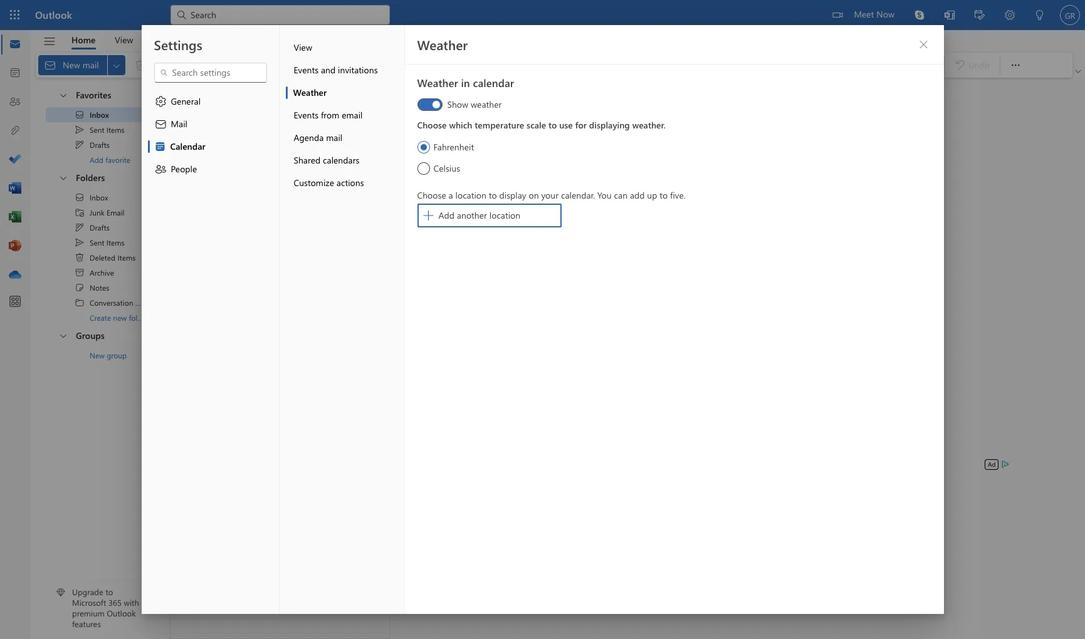 Task type: vqa. For each thing, say whether or not it's contained in the screenshot.
We
yes



Task type: locate. For each thing, give the bounding box(es) containing it.
choose a location to display on your calendar. you can add up to five.
[[417, 189, 686, 201]]

upgrade down get
[[203, 505, 237, 517]]

2 team from the top
[[283, 208, 303, 219]]

tree
[[46, 190, 159, 325]]

deleted
[[90, 253, 116, 263]]

team inside microsoft account team microsoft account security info verification
[[283, 208, 303, 219]]

drafts inside the  sent items  drafts
[[90, 140, 110, 150]]

5 tree item from the top
[[46, 205, 158, 220]]

team down the "microsoft account security info was added"
[[283, 208, 303, 219]]

0 vertical spatial location
[[456, 189, 487, 201]]

mail image
[[9, 38, 21, 51]]

 inside  drafts  sent items  deleted items  archive  notes  conversation history
[[75, 223, 85, 233]]

together
[[370, 127, 401, 137]]

view up events and invitations
[[294, 41, 312, 53]]

1 vertical spatial 
[[75, 193, 85, 203]]

 mail
[[155, 118, 187, 130]]

1 vertical spatial ad
[[988, 460, 996, 469]]

2 drafts from the top
[[90, 223, 110, 233]]

1  from the top
[[58, 90, 68, 100]]

events for events from email
[[294, 109, 319, 121]]

1 drafts from the top
[[90, 140, 110, 150]]

3 up 1
[[142, 193, 146, 203]]

document containing settings
[[0, 0, 1086, 640]]

inbox for first tree item
[[90, 110, 109, 120]]

0 vertical spatial events
[[294, 64, 319, 76]]

document
[[0, 0, 1086, 640]]

0 horizontal spatial upgrade
[[72, 587, 103, 598]]

to left with
[[106, 587, 113, 598]]

groups tree item
[[46, 325, 158, 348]]

1 vertical spatial add
[[439, 209, 455, 221]]

 mark all as read
[[510, 59, 586, 71]]

11 tree item from the top
[[46, 295, 159, 310]]

0 vertical spatial outlook
[[35, 8, 72, 21]]

upgrade inside message list no conversations selected list box
[[203, 505, 237, 517]]

 button inside groups tree item
[[52, 325, 73, 346]]

events inside events from email button
[[294, 109, 319, 121]]

0 vertical spatial 365
[[289, 505, 303, 517]]

upgrade inside upgrade to microsoft 365 with premium outlook features
[[72, 587, 103, 598]]

displaying
[[589, 119, 630, 131]]

display
[[500, 189, 527, 201]]

1 info from the top
[[301, 174, 314, 184]]

1 vertical spatial 
[[58, 173, 68, 183]]

 inside "favorites" tree item
[[58, 90, 68, 100]]

security down the "microsoft account security info was added"
[[272, 220, 299, 230]]

0 horizontal spatial new
[[113, 313, 127, 323]]

0 vertical spatial  button
[[52, 85, 73, 105]]

2 vertical spatial items
[[118, 253, 136, 263]]

2 vertical spatial outlook
[[107, 608, 136, 619]]

 inside groups tree item
[[58, 331, 68, 341]]

 button left the favorites on the left top
[[52, 85, 73, 105]]

1 vertical spatial 
[[75, 223, 85, 233]]

outlook up  button
[[35, 8, 72, 21]]

1 horizontal spatial location
[[490, 209, 521, 221]]

files image
[[9, 125, 21, 137]]

dialog
[[0, 0, 1086, 640]]

events left and
[[294, 64, 319, 76]]

weather up in
[[417, 36, 468, 53]]

ad up bring
[[335, 116, 343, 125]]

0 vertical spatial drafts
[[90, 140, 110, 150]]

inbox down "favorites" tree item
[[90, 110, 109, 120]]

 up add favorite tree item
[[75, 125, 85, 135]]

1 vertical spatial upgrade
[[72, 587, 103, 598]]

 button inside folders tree item
[[52, 167, 73, 188]]

view left help
[[115, 34, 133, 45]]

shared calendars
[[294, 154, 360, 166]]


[[75, 298, 85, 308]]

history
[[135, 298, 159, 308]]

team
[[283, 162, 303, 174], [283, 208, 303, 219]]

add inside tree item
[[90, 155, 103, 165]]

home button
[[62, 30, 105, 50]]

1 horizontal spatial view button
[[286, 36, 404, 59]]

1 tree item from the top
[[46, 107, 158, 122]]

0 vertical spatial info
[[301, 174, 314, 184]]

2  from the top
[[75, 223, 85, 233]]

features
[[72, 619, 101, 630]]

upgrade for upgrade to microsoft 365
[[203, 505, 237, 517]]

2 vertical spatial 
[[58, 331, 68, 341]]

inbox inside favorites 'tree'
[[90, 110, 109, 120]]

2 events from the top
[[294, 109, 319, 121]]

 button left the groups
[[52, 325, 73, 346]]

1 vertical spatial security
[[272, 220, 299, 230]]

 up add favorite tree item
[[75, 140, 85, 150]]

 button inside "favorites" tree item
[[52, 85, 73, 105]]

add up folders
[[90, 155, 103, 165]]

add right 
[[439, 209, 455, 221]]

1 horizontal spatial new
[[269, 287, 283, 297]]

teams
[[347, 127, 368, 137]]

0 horizontal spatial view button
[[105, 30, 143, 50]]


[[75, 140, 85, 150], [75, 223, 85, 233]]

 down the favorites on the left top
[[75, 110, 85, 120]]

1 vertical spatial sent
[[90, 238, 104, 248]]

outlook inside banner
[[35, 8, 72, 21]]

1 vertical spatial 365
[[108, 598, 122, 609]]


[[75, 268, 85, 278]]

 left folders
[[58, 173, 68, 183]]

choose
[[417, 119, 447, 131], [417, 189, 446, 201]]

365 for upgrade to microsoft 365 with premium outlook features
[[108, 598, 122, 609]]

new
[[90, 351, 105, 361]]

excel image
[[9, 211, 21, 224]]

location down 'display'
[[490, 209, 521, 221]]

2 inbox from the top
[[90, 193, 108, 203]]

 down 
[[75, 223, 85, 233]]

0 vertical spatial team
[[283, 162, 303, 174]]

choose inside option group
[[417, 119, 447, 131]]

items right the deleted at left top
[[118, 253, 136, 263]]

tree item up the deleted at left top
[[46, 235, 158, 250]]

 for first tree item
[[75, 110, 85, 120]]

1 vertical spatial drafts
[[90, 223, 110, 233]]

0 horizontal spatial ad
[[335, 116, 343, 125]]

team for microsoft account team
[[283, 162, 303, 174]]

1
[[143, 208, 146, 218]]

2  inbox from the top
[[75, 193, 108, 203]]

3 inside favorites 'tree'
[[142, 110, 146, 120]]

your
[[541, 189, 559, 201], [251, 287, 267, 297]]

2 security from the top
[[272, 220, 299, 230]]

4 tree item from the top
[[46, 190, 158, 205]]

which
[[449, 119, 473, 131]]

events from email
[[294, 109, 363, 121]]

to
[[549, 119, 557, 131], [489, 189, 497, 201], [660, 189, 668, 201], [242, 287, 249, 297], [239, 505, 247, 517], [106, 587, 113, 598]]

1 horizontal spatial ad
[[988, 460, 996, 469]]

to right up on the top right of the page
[[660, 189, 668, 201]]

events and invitations
[[294, 64, 378, 76]]

2 sent from the top
[[90, 238, 104, 248]]

tree item down  junk email
[[46, 220, 158, 235]]

weather for "weather" heading
[[417, 36, 468, 53]]

location up the  add another location
[[456, 189, 487, 201]]

0 vertical spatial  inbox
[[75, 110, 109, 120]]

choose for choose which temperature scale to use for displaying weather.
[[417, 119, 447, 131]]

0 vertical spatial ad
[[335, 116, 343, 125]]

 for groups
[[58, 331, 68, 341]]

7 tree item from the top
[[46, 235, 158, 250]]


[[75, 125, 85, 135], [75, 238, 85, 248]]

1 horizontal spatial upgrade
[[203, 505, 237, 517]]

3 left  at the left top of page
[[142, 110, 146, 120]]

0 vertical spatial choose
[[417, 119, 447, 131]]

2  from the top
[[75, 193, 85, 203]]

your right welcome
[[251, 287, 267, 297]]

1 team from the top
[[283, 162, 303, 174]]

 button left folders
[[52, 167, 73, 188]]

tree item up create
[[46, 295, 159, 310]]

weather in calendar element
[[417, 98, 932, 230]]

sent up the deleted at left top
[[90, 238, 104, 248]]

365
[[289, 505, 303, 517], [108, 598, 122, 609]]

tree item
[[46, 107, 158, 122], [46, 122, 158, 137], [46, 137, 158, 152], [46, 190, 158, 205], [46, 205, 158, 220], [46, 220, 158, 235], [46, 235, 158, 250], [46, 250, 158, 265], [46, 265, 158, 280], [46, 280, 158, 295], [46, 295, 159, 310]]

0 vertical spatial new
[[269, 287, 283, 297]]


[[43, 35, 56, 48]]

location
[[456, 189, 487, 201], [490, 209, 521, 221]]

an
[[208, 127, 218, 137]]

your right on
[[541, 189, 559, 201]]

 left the groups
[[58, 331, 68, 341]]

1 vertical spatial info
[[301, 220, 314, 230]]

on
[[529, 189, 539, 201]]

weather heading
[[417, 36, 468, 53]]

 inbox inside favorites 'tree'
[[75, 110, 109, 120]]

 up 
[[75, 193, 85, 203]]

0 vertical spatial security
[[272, 174, 299, 184]]

tab list
[[62, 30, 181, 50]]

1 vertical spatial new
[[113, 313, 127, 323]]

miro.com/collaboration image
[[187, 120, 202, 135]]

tree item down the favorites on the left top
[[46, 107, 158, 122]]

1 vertical spatial your
[[251, 287, 267, 297]]

2 choose from the top
[[417, 189, 446, 201]]

1  from the top
[[75, 140, 85, 150]]

0 vertical spatial inbox
[[90, 110, 109, 120]]

 inside folders tree item
[[58, 173, 68, 183]]

1  from the top
[[75, 110, 85, 120]]

0 horizontal spatial outlook
[[35, 8, 72, 21]]

tree item down archive
[[46, 280, 158, 295]]

security inside microsoft account team microsoft account security info verification
[[272, 220, 299, 230]]

info left was on the top left of page
[[301, 174, 314, 184]]

tags group
[[504, 53, 890, 78]]

weather
[[471, 98, 502, 110]]

0 vertical spatial upgrade
[[203, 505, 237, 517]]

1 vertical spatial location
[[490, 209, 521, 221]]

events for events and invitations
[[294, 64, 319, 76]]

tree item up  junk email
[[46, 190, 158, 205]]

0 vertical spatial sent
[[90, 125, 104, 135]]

tool
[[292, 127, 306, 137]]

your inside message list no conversations selected list box
[[251, 287, 267, 297]]

account for microsoft account team microsoft account security info verification
[[249, 208, 280, 219]]

application
[[0, 0, 1086, 640]]

6 tree item from the top
[[46, 220, 158, 235]]

inbox for fourth tree item from the top
[[90, 193, 108, 203]]

1 vertical spatial  button
[[52, 167, 73, 188]]

use
[[559, 119, 573, 131]]

1 vertical spatial choose
[[417, 189, 446, 201]]

1 vertical spatial team
[[283, 208, 303, 219]]

to left use
[[549, 119, 557, 131]]

your inside weather in calendar element
[[541, 189, 559, 201]]

info left verification
[[301, 220, 314, 230]]

tree item down folders tree item
[[46, 205, 158, 220]]

view inside tab list
[[115, 34, 133, 45]]

events up an intuitive and robust tool - we bring teams together
[[294, 109, 319, 121]]

1  inbox from the top
[[75, 110, 109, 120]]


[[75, 208, 85, 218]]

mail
[[326, 132, 343, 144]]

0 horizontal spatial add
[[90, 155, 103, 165]]

tree item up add favorite
[[46, 137, 158, 152]]

weather left in
[[417, 76, 458, 90]]

1  button from the top
[[52, 85, 73, 105]]

tree item containing 
[[46, 280, 158, 295]]

microsoft account security info was added
[[208, 174, 353, 184]]

0 vertical spatial items
[[106, 125, 125, 135]]

1 choose from the top
[[417, 119, 447, 131]]

0 vertical spatial 
[[58, 90, 68, 100]]

365 inside upgrade to microsoft 365 with premium outlook features
[[108, 598, 122, 609]]

heading
[[193, 83, 254, 108]]

2  from the top
[[58, 173, 68, 183]]

 button
[[37, 31, 62, 52]]

outlook inside message list no conversations selected list box
[[219, 480, 251, 492]]

events inside events and invitations button
[[294, 64, 319, 76]]

1 horizontal spatial outlook
[[107, 608, 136, 619]]

drafts inside  drafts  sent items  deleted items  archive  notes  conversation history
[[90, 223, 110, 233]]

1 vertical spatial events
[[294, 109, 319, 121]]

sent up add favorite tree item
[[90, 125, 104, 135]]

 up 
[[75, 238, 85, 248]]

 inside  drafts  sent items  deleted items  archive  notes  conversation history
[[75, 238, 85, 248]]

1 vertical spatial outlook
[[219, 480, 251, 492]]

drafts
[[90, 140, 110, 150], [90, 223, 110, 233]]

8 tree item from the top
[[46, 250, 158, 265]]

2 info from the top
[[301, 220, 314, 230]]

create new folder
[[90, 313, 148, 323]]

items up the deleted at left top
[[106, 238, 125, 248]]

2  button from the top
[[52, 167, 73, 188]]

1 inbox from the top
[[90, 110, 109, 120]]

 button for favorites
[[52, 85, 73, 105]]

move & delete group
[[38, 53, 426, 78]]

left-rail-appbar navigation
[[3, 30, 28, 290]]

 inside favorites 'tree'
[[75, 110, 85, 120]]

security
[[272, 174, 299, 184], [272, 220, 299, 230]]

new group tree item
[[46, 348, 158, 363]]

with
[[124, 598, 139, 609]]

new down conversation
[[113, 313, 127, 323]]

0 vertical spatial 
[[75, 140, 85, 150]]

2 horizontal spatial outlook
[[219, 480, 251, 492]]

0 horizontal spatial view
[[115, 34, 133, 45]]

powerpoint image
[[9, 240, 21, 253]]

1 3 from the top
[[142, 110, 146, 120]]

weather tab panel
[[405, 25, 944, 615]]

tree item containing 
[[46, 205, 158, 220]]

inbox
[[90, 110, 109, 120], [90, 193, 108, 203]]

upgrade to microsoft 365 with premium outlook features
[[72, 587, 139, 630]]

choose left which
[[417, 119, 447, 131]]

 inbox for fourth tree item from the top
[[75, 193, 108, 203]]

 junk email
[[75, 208, 124, 218]]

view button up events and invitations
[[286, 36, 404, 59]]

shared
[[294, 154, 321, 166]]

events
[[294, 64, 319, 76], [294, 109, 319, 121]]

2 vertical spatial  button
[[52, 325, 73, 346]]

1  from the top
[[75, 125, 85, 135]]

view button left help button
[[105, 30, 143, 50]]

 inbox down the favorites on the left top
[[75, 110, 109, 120]]

9 tree item from the top
[[46, 265, 158, 280]]

3  button from the top
[[52, 325, 73, 346]]

1 horizontal spatial 365
[[289, 505, 303, 517]]

2  from the top
[[75, 238, 85, 248]]

team up the "microsoft account security info was added"
[[283, 162, 303, 174]]

1 vertical spatial  inbox
[[75, 193, 108, 203]]

ad left set your advertising preferences image
[[988, 460, 996, 469]]

items up favorite
[[106, 125, 125, 135]]

outlook
[[35, 8, 72, 21], [219, 480, 251, 492], [107, 608, 136, 619]]

application containing settings
[[0, 0, 1086, 640]]

settings
[[154, 36, 202, 53]]

0 horizontal spatial your
[[251, 287, 267, 297]]

info
[[301, 174, 314, 184], [301, 220, 314, 230]]

outlook right premium
[[107, 608, 136, 619]]

0 vertical spatial 3
[[142, 110, 146, 120]]

1 vertical spatial 
[[75, 238, 85, 248]]

upgrade
[[203, 505, 237, 517], [72, 587, 103, 598]]

scale
[[527, 119, 546, 131]]

team for microsoft account team microsoft account security info verification
[[283, 208, 303, 219]]

3 tree item from the top
[[46, 137, 158, 152]]

drafts down  junk email
[[90, 223, 110, 233]]

365 inside message list no conversations selected list box
[[289, 505, 303, 517]]

items
[[106, 125, 125, 135], [106, 238, 125, 248], [118, 253, 136, 263]]

0 vertical spatial add
[[90, 155, 103, 165]]

10 tree item from the top
[[46, 280, 158, 295]]

1 sent from the top
[[90, 125, 104, 135]]

add
[[90, 155, 103, 165], [439, 209, 455, 221]]

weather up events from email
[[293, 87, 327, 98]]

tree item down the deleted at left top
[[46, 265, 158, 280]]

set your advertising preferences image
[[1001, 460, 1011, 470]]

1 vertical spatial items
[[106, 238, 125, 248]]

inbox up  junk email
[[90, 193, 108, 203]]

choose left a
[[417, 189, 446, 201]]

can
[[614, 189, 628, 201]]

1 vertical spatial inbox
[[90, 193, 108, 203]]

1 horizontal spatial add
[[439, 209, 455, 221]]

 inbox up junk
[[75, 193, 108, 203]]

robust
[[266, 127, 290, 137]]


[[58, 90, 68, 100], [58, 173, 68, 183], [58, 331, 68, 341]]

welcome
[[208, 287, 240, 297]]

as
[[559, 59, 567, 71]]

new
[[269, 287, 283, 297], [113, 313, 127, 323]]

upgrade up premium
[[72, 587, 103, 598]]

new left outlook.com
[[269, 287, 283, 297]]

you
[[598, 189, 612, 201]]

1 events from the top
[[294, 64, 319, 76]]

 left the favorites on the left top
[[58, 90, 68, 100]]

0 vertical spatial your
[[541, 189, 559, 201]]

security down shared
[[272, 174, 299, 184]]


[[75, 110, 85, 120], [75, 193, 85, 203]]

3  from the top
[[58, 331, 68, 341]]

1 horizontal spatial your
[[541, 189, 559, 201]]

drafts up add favorite tree item
[[90, 140, 110, 150]]

0 vertical spatial 
[[75, 110, 85, 120]]

tree item up archive
[[46, 250, 158, 265]]

weather for weather in calendar
[[417, 76, 458, 90]]

tree item up add favorite tree item
[[46, 122, 158, 137]]

add inside weather in calendar element
[[439, 209, 455, 221]]

to inside option group
[[549, 119, 557, 131]]

0 horizontal spatial 365
[[108, 598, 122, 609]]

outlook right get
[[219, 480, 251, 492]]

info inside microsoft account team microsoft account security info verification
[[301, 220, 314, 230]]

1 horizontal spatial view
[[294, 41, 312, 53]]

new inside tree item
[[113, 313, 127, 323]]

tree containing 
[[46, 190, 159, 325]]

premium features image
[[56, 589, 65, 598]]

agenda mail
[[294, 132, 343, 144]]

1 vertical spatial 3
[[142, 193, 146, 203]]

0 vertical spatial 
[[75, 125, 85, 135]]



Task type: describe. For each thing, give the bounding box(es) containing it.
premium
[[72, 608, 105, 619]]

actions
[[337, 177, 364, 189]]


[[155, 95, 167, 108]]

choose which temperature scale to use for displaying weather. option group
[[417, 116, 932, 177]]

intuitive
[[220, 127, 248, 137]]

5:19 pm
[[338, 175, 362, 184]]

outlook inside upgrade to microsoft 365 with premium outlook features
[[107, 608, 136, 619]]


[[160, 68, 168, 77]]

microsoft account team
[[208, 162, 303, 174]]

mail
[[171, 118, 187, 130]]

tab list containing home
[[62, 30, 181, 50]]

outlook.com
[[285, 287, 329, 297]]

 inside the  sent items  drafts
[[75, 140, 85, 150]]

customize actions button
[[286, 172, 404, 194]]

email
[[107, 208, 124, 218]]

folder
[[129, 313, 148, 323]]

meet now
[[854, 8, 895, 20]]

meet
[[854, 8, 874, 20]]

word image
[[9, 182, 21, 195]]

and
[[321, 64, 336, 76]]

customize
[[294, 177, 334, 189]]

dialog containing settings
[[0, 0, 1086, 640]]

Search settings search field
[[168, 66, 254, 79]]

 sent items  drafts
[[75, 125, 125, 150]]

account for microsoft account team
[[249, 162, 280, 174]]

for
[[575, 119, 587, 131]]

Select a conversation checkbox
[[186, 165, 208, 182]]

an intuitive and robust tool - we bring teams together
[[208, 127, 401, 137]]

read
[[569, 59, 586, 71]]

items inside the  sent items  drafts
[[106, 125, 125, 135]]

message list section
[[171, 80, 401, 639]]

view inside document
[[294, 41, 312, 53]]


[[155, 163, 167, 176]]

account for microsoft account security info was added
[[243, 174, 270, 184]]

 add another location
[[424, 209, 521, 221]]


[[424, 211, 434, 221]]

from
[[321, 109, 339, 121]]

a
[[449, 189, 453, 201]]

microsoft inside upgrade to microsoft 365 with premium outlook features
[[72, 598, 106, 609]]

onedrive image
[[9, 269, 21, 282]]

mark
[[525, 59, 545, 71]]

archive
[[90, 268, 114, 278]]

 for folders
[[58, 173, 68, 183]]

outlook link
[[35, 0, 72, 30]]

upgrade for upgrade to microsoft 365 with premium outlook features
[[72, 587, 103, 598]]

events and invitations button
[[286, 59, 404, 82]]

to do image
[[9, 154, 21, 166]]

now
[[877, 8, 895, 20]]

show
[[447, 98, 469, 110]]

bring
[[327, 127, 345, 137]]


[[154, 140, 167, 153]]

0 horizontal spatial location
[[456, 189, 487, 201]]

weather.
[[633, 119, 666, 131]]

folders tree item
[[46, 167, 158, 190]]

customize actions
[[294, 177, 364, 189]]

in
[[461, 76, 470, 90]]

 for fourth tree item from the top
[[75, 193, 85, 203]]

microsoft account team microsoft account security info verification
[[208, 208, 354, 230]]


[[75, 253, 85, 263]]

outlook banner
[[0, 0, 1086, 30]]

agenda mail button
[[286, 127, 404, 149]]


[[155, 118, 167, 130]]

conversation
[[90, 298, 133, 308]]

 inside the  sent items  drafts
[[75, 125, 85, 135]]

favorites tree item
[[46, 85, 158, 107]]

 button for folders
[[52, 167, 73, 188]]

help button
[[143, 30, 180, 50]]

we
[[313, 127, 324, 137]]

create new folder tree item
[[46, 310, 158, 325]]

favorite
[[105, 155, 130, 165]]

heading inside message list section
[[193, 83, 254, 108]]

-
[[308, 127, 311, 137]]

new group
[[90, 351, 127, 361]]

2 3 from the top
[[142, 193, 146, 203]]

 button for groups
[[52, 325, 73, 346]]

sent inside  drafts  sent items  deleted items  archive  notes  conversation history
[[90, 238, 104, 248]]

add favorite
[[90, 155, 130, 165]]

favorites tree
[[46, 80, 158, 167]]

calendar
[[473, 76, 514, 90]]

home
[[71, 34, 96, 45]]

people image
[[9, 96, 21, 108]]

to right welcome
[[242, 287, 249, 297]]

choose which temperature scale to use for displaying weather.
[[417, 119, 666, 131]]

folders
[[76, 172, 105, 184]]


[[833, 10, 843, 20]]

weather inside button
[[293, 87, 327, 98]]

365 for upgrade to microsoft 365
[[289, 505, 303, 517]]

and
[[250, 127, 264, 137]]

tree item containing 
[[46, 265, 158, 280]]

microsoft account team image
[[187, 166, 202, 181]]

get outlook mobile
[[203, 480, 280, 492]]

events from email button
[[286, 104, 404, 127]]

welcome to your new outlook.com account
[[208, 287, 358, 297]]

tree item containing 
[[46, 295, 159, 310]]

 for favorites
[[58, 90, 68, 100]]

group
[[107, 351, 127, 361]]

help
[[153, 34, 171, 45]]

choose for choose a location to display on your calendar. you can add up to five.
[[417, 189, 446, 201]]

new inside message list no conversations selected list box
[[269, 287, 283, 297]]

celsius
[[434, 162, 460, 174]]

calendars
[[323, 154, 360, 166]]

settings heading
[[154, 36, 202, 53]]

mt
[[190, 169, 199, 178]]

sent inside the  sent items  drafts
[[90, 125, 104, 135]]

notes
[[90, 283, 109, 293]]

favorites
[[76, 89, 111, 101]]

create
[[90, 313, 111, 323]]

was
[[316, 174, 329, 184]]

add favorite tree item
[[46, 152, 158, 167]]

to down get outlook mobile
[[239, 505, 247, 517]]

2 tree item from the top
[[46, 122, 158, 137]]

to left 'display'
[[489, 189, 497, 201]]

groups
[[76, 330, 105, 342]]

1 security from the top
[[272, 174, 299, 184]]

message list no conversations selected list box
[[171, 109, 401, 639]]

miro.com/collaboration
[[208, 115, 302, 127]]

to inside upgrade to microsoft 365 with premium outlook features
[[106, 587, 113, 598]]

 button
[[914, 34, 934, 55]]


[[919, 40, 929, 50]]

ad inside message list no conversations selected list box
[[335, 116, 343, 125]]

 inbox for first tree item
[[75, 110, 109, 120]]

general
[[171, 95, 201, 107]]

tree item containing 
[[46, 250, 158, 265]]

five.
[[670, 189, 686, 201]]

shared calendars button
[[286, 149, 404, 172]]

 drafts  sent items  deleted items  archive  notes  conversation history
[[75, 223, 159, 308]]

added
[[331, 174, 353, 184]]

pm
[[352, 175, 362, 184]]

add
[[630, 189, 645, 201]]

settings tab list
[[141, 25, 279, 615]]

people
[[171, 163, 197, 175]]

all
[[548, 59, 556, 71]]

calendar image
[[9, 67, 21, 80]]

upgrade to microsoft 365
[[203, 505, 303, 517]]

email
[[342, 109, 363, 121]]

more apps image
[[9, 296, 21, 309]]



